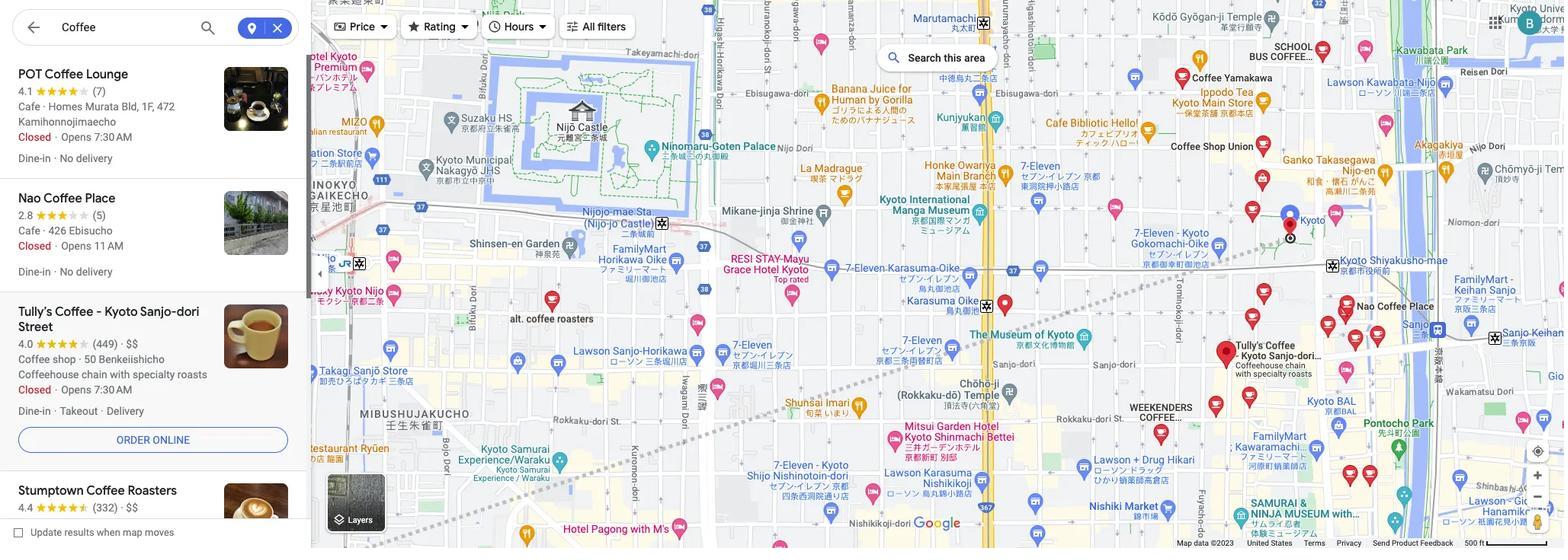 Task type: describe. For each thing, give the bounding box(es) containing it.
filters
[[597, 20, 626, 34]]

rating button
[[401, 10, 477, 43]]

zoom in image
[[1532, 470, 1544, 482]]

show street view coverage image
[[1527, 511, 1549, 534]]

terms
[[1304, 540, 1326, 548]]

 search field
[[12, 9, 299, 49]]

send
[[1373, 540, 1390, 548]]

update results when map moves
[[30, 528, 174, 539]]

online
[[153, 435, 190, 447]]

united
[[1248, 540, 1269, 548]]

google account: brad klo  
(klobrad84@gmail.com) image
[[1518, 10, 1542, 35]]

united states button
[[1248, 539, 1293, 549]]

map
[[123, 528, 142, 539]]

data
[[1194, 540, 1209, 548]]

rating
[[424, 20, 456, 34]]

all
[[583, 20, 595, 34]]

order online link
[[18, 422, 288, 459]]

ft
[[1480, 540, 1485, 548]]

all filters button
[[560, 10, 635, 43]]

footer inside google maps element
[[1177, 539, 1465, 549]]

none field inside coffee field
[[62, 18, 188, 37]]

500 ft button
[[1465, 540, 1548, 548]]

©2023
[[1211, 540, 1234, 548]]

united states
[[1248, 540, 1293, 548]]

 button
[[12, 9, 55, 49]]

update
[[30, 528, 62, 539]]

layers
[[348, 516, 373, 526]]

results for coffee feed
[[0, 55, 311, 549]]



Task type: vqa. For each thing, say whether or not it's contained in the screenshot.
rating
yes



Task type: locate. For each thing, give the bounding box(es) containing it.
show your location image
[[1532, 445, 1545, 459]]

when
[[97, 528, 120, 539]]

search
[[908, 52, 942, 64]]

send product feedback button
[[1373, 539, 1454, 549]]

hours button
[[482, 10, 555, 43]]

privacy button
[[1337, 539, 1362, 549]]


[[24, 17, 43, 38]]

all filters
[[583, 20, 626, 34]]

hours
[[505, 20, 534, 34]]

order online
[[117, 435, 190, 447]]

moves
[[145, 528, 174, 539]]

Coffee field
[[12, 9, 299, 47]]

zoom out image
[[1532, 492, 1544, 503]]

search this area button
[[878, 44, 998, 72]]

footer
[[1177, 539, 1465, 549]]

area
[[965, 52, 985, 64]]

order
[[117, 435, 150, 447]]

states
[[1271, 540, 1293, 548]]

google maps element
[[0, 0, 1564, 549]]

map
[[1177, 540, 1192, 548]]

500 ft
[[1465, 540, 1485, 548]]

collapse side panel image
[[312, 266, 329, 283]]

this
[[944, 52, 962, 64]]

search this area
[[908, 52, 985, 64]]

price
[[350, 20, 375, 34]]

feedback
[[1421, 540, 1454, 548]]

results
[[64, 528, 94, 539]]

500
[[1465, 540, 1478, 548]]

footer containing map data ©2023
[[1177, 539, 1465, 549]]

Update results when map moves checkbox
[[14, 524, 174, 543]]

terms button
[[1304, 539, 1326, 549]]

map data ©2023
[[1177, 540, 1236, 548]]

privacy
[[1337, 540, 1362, 548]]

price button
[[327, 10, 397, 43]]

None field
[[62, 18, 188, 37]]

product
[[1392, 540, 1419, 548]]

send product feedback
[[1373, 540, 1454, 548]]



